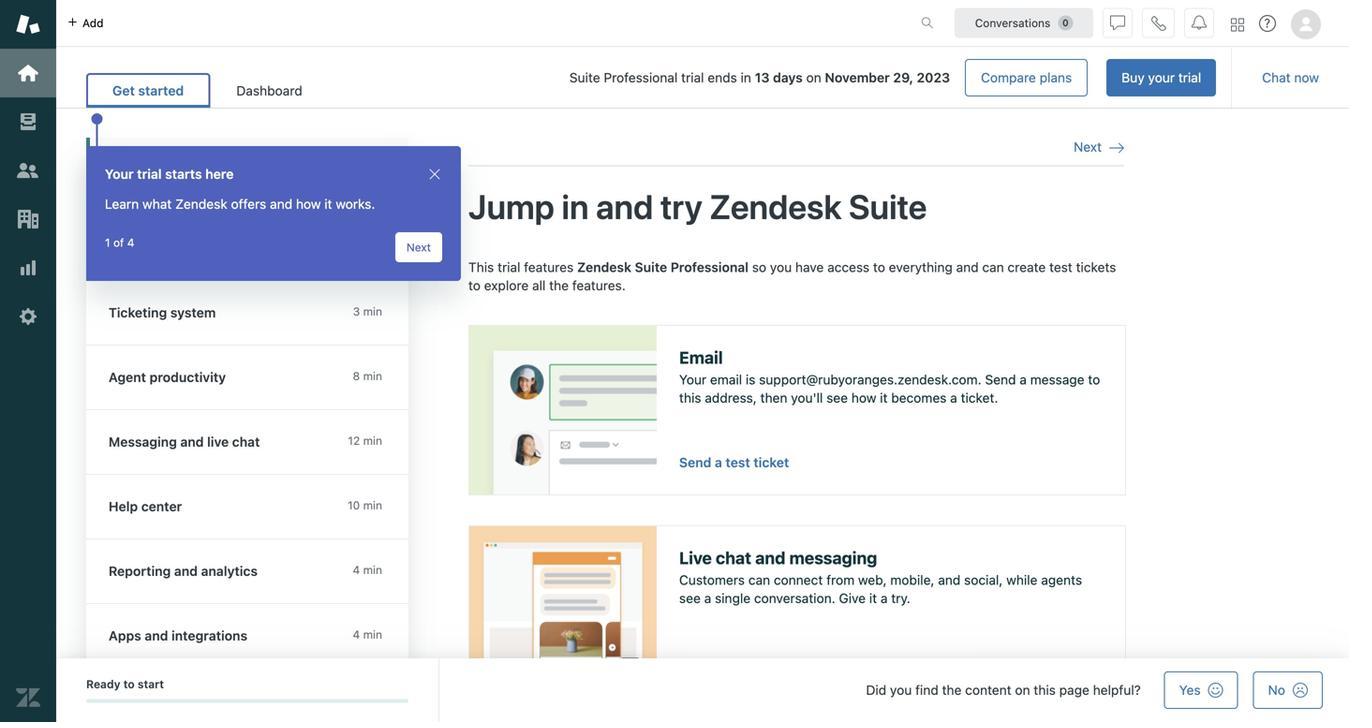 Task type: vqa. For each thing, say whether or not it's contained in the screenshot.
the bottom the can
yes



Task type: locate. For each thing, give the bounding box(es) containing it.
0 horizontal spatial next button
[[395, 232, 442, 262]]

1 horizontal spatial next
[[1074, 139, 1102, 155]]

mobile,
[[891, 572, 935, 588]]

how down support@rubyoranges.zendesk.com.
[[852, 390, 877, 406]]

get started image
[[16, 61, 40, 85]]

professional left ends
[[604, 70, 678, 85]]

send
[[985, 372, 1016, 387], [679, 455, 712, 471]]

see
[[827, 390, 848, 406], [679, 591, 701, 606]]

1 horizontal spatial this
[[1034, 683, 1056, 698]]

0 vertical spatial next
[[1074, 139, 1102, 155]]

1 horizontal spatial zendesk
[[577, 260, 632, 275]]

chat
[[716, 548, 752, 568], [725, 656, 752, 672]]

ends
[[708, 70, 737, 85]]

you right did
[[890, 683, 912, 698]]

single
[[715, 591, 751, 606]]

it down web,
[[869, 591, 877, 606]]

1 vertical spatial your
[[159, 245, 186, 261]]

1 vertical spatial on
[[1015, 683, 1030, 698]]

trial inside 'button'
[[1179, 70, 1202, 85]]

this left "page"
[[1034, 683, 1056, 698]]

ticket
[[754, 455, 789, 471]]

zendesk inside content-title region
[[710, 186, 842, 226]]

in left 13
[[741, 70, 751, 85]]

the right all at the left top of the page
[[549, 278, 569, 293]]

suite inside section
[[570, 70, 600, 85]]

test
[[1050, 260, 1073, 275], [726, 455, 750, 471]]

it
[[325, 196, 332, 212], [880, 390, 888, 406], [869, 591, 877, 606]]

2 vertical spatial suite
[[635, 260, 667, 275]]

tickets
[[1076, 260, 1116, 275]]

chat now
[[1262, 70, 1319, 85]]

1 vertical spatial this
[[1034, 683, 1056, 698]]

1 horizontal spatial can
[[982, 260, 1004, 275]]

ready to start
[[86, 678, 164, 691]]

a left ticket. at the right bottom
[[950, 390, 958, 406]]

start a chat
[[679, 656, 752, 672]]

1 vertical spatial in
[[562, 186, 589, 226]]

the
[[549, 278, 569, 293], [942, 683, 962, 698]]

1 vertical spatial professional
[[671, 260, 749, 275]]

your for your trial starts here
[[105, 166, 134, 182]]

3 heading from the top
[[86, 410, 427, 475]]

trial up explore
[[498, 260, 521, 275]]

example of conversation inside of messaging and the customer is asking the agent about changing the size of the retail order. image
[[469, 526, 657, 695]]

chat right "start"
[[725, 656, 752, 672]]

to right access
[[873, 260, 885, 275]]

how inside the email your email is support@rubyoranges.zendesk.com. send a message to this address, then you'll see how it becomes a ticket.
[[852, 390, 877, 406]]

1 vertical spatial can
[[749, 572, 770, 588]]

1 horizontal spatial you
[[890, 683, 912, 698]]

trial right buy
[[1179, 70, 1202, 85]]

0 vertical spatial professional
[[604, 70, 678, 85]]

so
[[752, 260, 767, 275]]

0 vertical spatial the
[[549, 278, 569, 293]]

send up ticket. at the right bottom
[[985, 372, 1016, 387]]

your inside dropdown button
[[109, 162, 137, 177]]

1 horizontal spatial test
[[1050, 260, 1073, 275]]

0 horizontal spatial it
[[325, 196, 332, 212]]

trial inside region
[[498, 260, 521, 275]]

1 vertical spatial next button
[[395, 232, 442, 262]]

next down close image on the left top
[[407, 241, 431, 254]]

1 vertical spatial next
[[407, 241, 431, 254]]

november
[[825, 70, 890, 85]]

your for buy
[[1148, 70, 1175, 85]]

see down the customers
[[679, 591, 701, 606]]

next button
[[1074, 139, 1125, 156], [395, 232, 442, 262]]

works.
[[336, 196, 375, 212]]

is
[[746, 372, 756, 387]]

here
[[205, 166, 234, 182]]

so you have access to everything and can create test tickets to explore all the features.
[[469, 260, 1116, 293]]

and right everything
[[956, 260, 979, 275]]

can inside live chat and messaging customers can connect from web, mobile, and social, while agents see a single conversation. give it a try.
[[749, 572, 770, 588]]

zendesk down starts at the top
[[175, 196, 228, 212]]

footer
[[56, 659, 1349, 722]]

1 horizontal spatial send
[[985, 372, 1016, 387]]

in right "jump"
[[562, 186, 589, 226]]

1 vertical spatial chat
[[725, 656, 752, 672]]

account
[[141, 162, 192, 177]]

0 vertical spatial suite
[[570, 70, 600, 85]]

professional
[[604, 70, 678, 85], [671, 260, 749, 275]]

message
[[1030, 372, 1085, 387]]

0 horizontal spatial the
[[549, 278, 569, 293]]

see inside the email your email is support@rubyoranges.zendesk.com. send a message to this address, then you'll see how it becomes a ticket.
[[827, 390, 848, 406]]

it down support@rubyoranges.zendesk.com.
[[880, 390, 888, 406]]

reporting image
[[16, 256, 40, 280]]

it inside your trial starts here dialog
[[325, 196, 332, 212]]

did you find the content on this page helpful?
[[866, 683, 1141, 698]]

1 horizontal spatial in
[[741, 70, 751, 85]]

progress-bar progress bar
[[86, 699, 409, 703]]

2 vertical spatial it
[[869, 591, 877, 606]]

a
[[1020, 372, 1027, 387], [950, 390, 958, 406], [715, 455, 722, 471], [704, 591, 711, 606], [881, 591, 888, 606], [714, 656, 721, 672]]

on
[[806, 70, 822, 85], [1015, 683, 1030, 698]]

1 horizontal spatial the
[[942, 683, 962, 698]]

0 horizontal spatial next
[[407, 241, 431, 254]]

next button left this
[[395, 232, 442, 262]]

0 horizontal spatial this
[[679, 390, 701, 406]]

how inside your trial starts here dialog
[[296, 196, 321, 212]]

your right add
[[159, 245, 186, 261]]

you right so
[[770, 260, 792, 275]]

0 vertical spatial this
[[679, 390, 701, 406]]

region containing email
[[469, 258, 1126, 722]]

1 vertical spatial send
[[679, 455, 712, 471]]

footer containing did you find the content on this page helpful?
[[56, 659, 1349, 722]]

heading
[[86, 281, 427, 346], [86, 346, 427, 410], [86, 410, 427, 475], [86, 475, 427, 540], [86, 540, 427, 604], [86, 604, 427, 669]]

and left social,
[[938, 572, 961, 588]]

this
[[679, 390, 701, 406], [1034, 683, 1056, 698]]

it inside live chat and messaging customers can connect from web, mobile, and social, while agents see a single conversation. give it a try.
[[869, 591, 877, 606]]

then
[[761, 390, 788, 406]]

agents
[[1041, 572, 1082, 588]]

content-title region
[[469, 185, 1125, 228]]

2 horizontal spatial suite
[[849, 186, 927, 226]]

the inside footer
[[942, 683, 962, 698]]

suite inside content-title region
[[849, 186, 927, 226]]

0 vertical spatial see
[[827, 390, 848, 406]]

suite
[[570, 70, 600, 85], [849, 186, 927, 226], [635, 260, 667, 275]]

chat up the customers
[[716, 548, 752, 568]]

access
[[828, 260, 870, 275]]

see right the you'll
[[827, 390, 848, 406]]

dashboard
[[236, 83, 302, 98]]

test left ticket at the bottom of the page
[[726, 455, 750, 471]]

0 vertical spatial how
[[296, 196, 321, 212]]

1 vertical spatial how
[[852, 390, 877, 406]]

to left start
[[123, 678, 135, 691]]

ready
[[86, 678, 120, 691]]

professional left so
[[671, 260, 749, 275]]

the inside so you have access to everything and can create test tickets to explore all the features.
[[549, 278, 569, 293]]

1 vertical spatial you
[[890, 683, 912, 698]]

0 horizontal spatial can
[[749, 572, 770, 588]]

and up connect
[[756, 548, 786, 568]]

how left works. at the top of page
[[296, 196, 321, 212]]

2023
[[917, 70, 950, 85]]

your account heading
[[86, 138, 409, 190]]

0 horizontal spatial how
[[296, 196, 321, 212]]

send a test ticket link
[[679, 455, 789, 471]]

get
[[112, 83, 135, 98]]

0 vertical spatial on
[[806, 70, 822, 85]]

to
[[873, 260, 885, 275], [469, 278, 481, 293], [1088, 372, 1100, 387], [123, 678, 135, 691]]

in
[[741, 70, 751, 85], [562, 186, 589, 226]]

0 horizontal spatial see
[[679, 591, 701, 606]]

chat inside button
[[725, 656, 752, 672]]

can left create
[[982, 260, 1004, 275]]

your right buy
[[1148, 70, 1175, 85]]

0 vertical spatial it
[[325, 196, 332, 212]]

0 horizontal spatial zendesk
[[175, 196, 228, 212]]

a right "start"
[[714, 656, 721, 672]]

send down address,
[[679, 455, 712, 471]]

support@rubyoranges.zendesk.com.
[[759, 372, 982, 387]]

close image
[[427, 167, 442, 182]]

0 vertical spatial your
[[1148, 70, 1175, 85]]

you for have
[[770, 260, 792, 275]]

your inside dialog
[[105, 166, 134, 182]]

create
[[1008, 260, 1046, 275]]

0 vertical spatial chat
[[716, 548, 752, 568]]

give
[[839, 591, 866, 606]]

live
[[679, 548, 712, 568]]

zendesk image
[[16, 686, 40, 710]]

1 horizontal spatial suite
[[635, 260, 667, 275]]

and
[[596, 186, 653, 226], [270, 196, 292, 212], [956, 260, 979, 275], [756, 548, 786, 568], [938, 572, 961, 588]]

add your team
[[131, 245, 219, 261]]

on right content
[[1015, 683, 1030, 698]]

you'll
[[791, 390, 823, 406]]

1 horizontal spatial next button
[[1074, 139, 1125, 156]]

next
[[1074, 139, 1102, 155], [407, 241, 431, 254]]

email
[[710, 372, 742, 387]]

this left address,
[[679, 390, 701, 406]]

1 horizontal spatial it
[[869, 591, 877, 606]]

2 horizontal spatial zendesk
[[710, 186, 842, 226]]

zendesk up features.
[[577, 260, 632, 275]]

jump
[[469, 186, 555, 226]]

no button
[[1253, 672, 1323, 709]]

zendesk up so
[[710, 186, 842, 226]]

region
[[469, 258, 1126, 722]]

0 vertical spatial send
[[985, 372, 1016, 387]]

0 horizontal spatial your
[[159, 245, 186, 261]]

organizations image
[[16, 207, 40, 231]]

on right days
[[806, 70, 822, 85]]

customers
[[679, 572, 745, 588]]

your for your account
[[109, 162, 137, 177]]

to right the message
[[1088, 372, 1100, 387]]

how
[[296, 196, 321, 212], [852, 390, 877, 406]]

1 horizontal spatial how
[[852, 390, 877, 406]]

days
[[773, 70, 803, 85]]

0 horizontal spatial in
[[562, 186, 589, 226]]

customer
[[131, 203, 193, 219]]

dashboard tab
[[210, 73, 329, 108]]

compare plans
[[981, 70, 1072, 85]]

yes button
[[1165, 672, 1238, 709]]

main element
[[0, 0, 56, 722]]

1 vertical spatial suite
[[849, 186, 927, 226]]

messaging
[[790, 548, 877, 568]]

you inside so you have access to everything and can create test tickets to explore all the features.
[[770, 260, 792, 275]]

your trial starts here
[[105, 166, 234, 182]]

1 horizontal spatial see
[[827, 390, 848, 406]]

0 horizontal spatial suite
[[570, 70, 600, 85]]

your
[[109, 162, 137, 177], [105, 166, 134, 182], [679, 372, 707, 387]]

next down compare plans button
[[1074, 139, 1102, 155]]

and right offers
[[270, 196, 292, 212]]

trial
[[1179, 70, 1202, 85], [681, 70, 704, 85], [137, 166, 162, 182], [498, 260, 521, 275]]

tab list containing get started
[[86, 73, 329, 108]]

your inside the email your email is support@rubyoranges.zendesk.com. send a message to this address, then you'll see how it becomes a ticket.
[[679, 372, 707, 387]]

your inside 'button'
[[1148, 70, 1175, 85]]

this inside the email your email is support@rubyoranges.zendesk.com. send a message to this address, then you'll see how it becomes a ticket.
[[679, 390, 701, 406]]

you inside footer
[[890, 683, 912, 698]]

buy your trial button
[[1107, 59, 1217, 97]]

0 horizontal spatial test
[[726, 455, 750, 471]]

2 horizontal spatial it
[[880, 390, 888, 406]]

can up single
[[749, 572, 770, 588]]

next button down buy
[[1074, 139, 1125, 156]]

can inside so you have access to everything and can create test tickets to explore all the features.
[[982, 260, 1004, 275]]

test right create
[[1050, 260, 1073, 275]]

learn what zendesk offers and how it works.
[[105, 196, 375, 212]]

chat inside live chat and messaging customers can connect from web, mobile, and social, while agents see a single conversation. give it a try.
[[716, 548, 752, 568]]

trial up 'what'
[[137, 166, 162, 182]]

channels
[[249, 203, 306, 219]]

your inside button
[[159, 245, 186, 261]]

0 vertical spatial can
[[982, 260, 1004, 275]]

section
[[344, 59, 1217, 97]]

0 horizontal spatial you
[[770, 260, 792, 275]]

jump in and try zendesk suite
[[469, 186, 927, 226]]

November 29, 2023 text field
[[825, 70, 950, 85]]

tab list
[[86, 73, 329, 108]]

it left works. at the top of page
[[325, 196, 332, 212]]

1 vertical spatial see
[[679, 591, 701, 606]]

1 vertical spatial test
[[726, 455, 750, 471]]

1 vertical spatial it
[[880, 390, 888, 406]]

1 horizontal spatial your
[[1148, 70, 1175, 85]]

0 vertical spatial test
[[1050, 260, 1073, 275]]

the right find
[[942, 683, 962, 698]]

1 vertical spatial the
[[942, 683, 962, 698]]

content
[[965, 683, 1012, 698]]

0 vertical spatial you
[[770, 260, 792, 275]]

zendesk inside your trial starts here dialog
[[175, 196, 228, 212]]

a down the customers
[[704, 591, 711, 606]]

and left try
[[596, 186, 653, 226]]

0 horizontal spatial send
[[679, 455, 712, 471]]

you for find
[[890, 683, 912, 698]]

0 horizontal spatial on
[[806, 70, 822, 85]]

did
[[866, 683, 887, 698]]

offers
[[231, 196, 266, 212]]



Task type: describe. For each thing, give the bounding box(es) containing it.
in inside content-title region
[[562, 186, 589, 226]]

1
[[105, 236, 110, 249]]

this
[[469, 260, 494, 275]]

features
[[524, 260, 574, 275]]

start
[[679, 656, 711, 672]]

and inside so you have access to everything and can create test tickets to explore all the features.
[[956, 260, 979, 275]]

from
[[827, 572, 855, 588]]

customer support channels button
[[90, 190, 409, 232]]

connect
[[774, 572, 823, 588]]

5 heading from the top
[[86, 540, 427, 604]]

buy your trial
[[1122, 70, 1202, 85]]

find
[[916, 683, 939, 698]]

4 heading from the top
[[86, 475, 427, 540]]

a inside button
[[714, 656, 721, 672]]

4
[[127, 236, 134, 249]]

all
[[532, 278, 546, 293]]

learn
[[105, 196, 139, 212]]

web,
[[858, 572, 887, 588]]

email
[[679, 347, 723, 368]]

to down this
[[469, 278, 481, 293]]

have
[[796, 260, 824, 275]]

of
[[113, 236, 124, 249]]

what
[[142, 196, 172, 212]]

a left the message
[[1020, 372, 1027, 387]]

conversations button
[[955, 8, 1094, 38]]

now
[[1295, 70, 1319, 85]]

6 heading from the top
[[86, 604, 427, 669]]

trial inside dialog
[[137, 166, 162, 182]]

example of email conversation inside of the ticketing system and the customer is asking the agent about reimbursement policy. image
[[469, 326, 657, 495]]

email your email is support@rubyoranges.zendesk.com. send a message to this address, then you'll see how it becomes a ticket.
[[679, 347, 1100, 406]]

this inside footer
[[1034, 683, 1056, 698]]

try
[[661, 186, 703, 226]]

explore
[[484, 278, 529, 293]]

conversations
[[975, 16, 1051, 30]]

test inside so you have access to everything and can create test tickets to explore all the features.
[[1050, 260, 1073, 275]]

it inside the email your email is support@rubyoranges.zendesk.com. send a message to this address, then you'll see how it becomes a ticket.
[[880, 390, 888, 406]]

to inside the email your email is support@rubyoranges.zendesk.com. send a message to this address, then you'll see how it becomes a ticket.
[[1088, 372, 1100, 387]]

your for add
[[159, 245, 186, 261]]

1 horizontal spatial on
[[1015, 683, 1030, 698]]

while
[[1007, 572, 1038, 588]]

compare plans button
[[965, 59, 1088, 97]]

chat now button
[[1247, 59, 1334, 97]]

1 heading from the top
[[86, 281, 427, 346]]

starts
[[165, 166, 202, 182]]

13
[[755, 70, 770, 85]]

live chat and messaging customers can connect from web, mobile, and social, while agents see a single conversation. give it a try.
[[679, 548, 1082, 606]]

try.
[[891, 591, 911, 606]]

page
[[1060, 683, 1090, 698]]

started
[[138, 83, 184, 98]]

no
[[1268, 683, 1286, 698]]

zendesk products image
[[1231, 18, 1244, 31]]

customers image
[[16, 158, 40, 183]]

0 vertical spatial next button
[[1074, 139, 1125, 156]]

ticket.
[[961, 390, 998, 406]]

features.
[[572, 278, 626, 293]]

customer support channels
[[131, 203, 306, 219]]

your account
[[109, 162, 192, 177]]

team
[[189, 245, 219, 261]]

helpful?
[[1093, 683, 1141, 698]]

plans
[[1040, 70, 1072, 85]]

1 of 4 next
[[105, 236, 431, 254]]

a left ticket at the bottom of the page
[[715, 455, 722, 471]]

suite inside region
[[635, 260, 667, 275]]

next inside the 1 of 4 next
[[407, 241, 431, 254]]

this trial features zendesk suite professional
[[469, 260, 749, 275]]

next button inside your trial starts here dialog
[[395, 232, 442, 262]]

buy
[[1122, 70, 1145, 85]]

everything
[[889, 260, 953, 275]]

yes
[[1180, 683, 1201, 698]]

conversation.
[[754, 591, 836, 606]]

29,
[[893, 70, 914, 85]]

0 vertical spatial in
[[741, 70, 751, 85]]

views image
[[16, 110, 40, 134]]

compare
[[981, 70, 1036, 85]]

send inside the email your email is support@rubyoranges.zendesk.com. send a message to this address, then you'll see how it becomes a ticket.
[[985, 372, 1016, 387]]

2 heading from the top
[[86, 346, 427, 410]]

a left try.
[[881, 591, 888, 606]]

add your team button
[[90, 232, 409, 274]]

zendesk support image
[[16, 12, 40, 37]]

trial left ends
[[681, 70, 704, 85]]

becomes
[[891, 390, 947, 406]]

start
[[138, 678, 164, 691]]

chat
[[1262, 70, 1291, 85]]

and inside your trial starts here dialog
[[270, 196, 292, 212]]

address,
[[705, 390, 757, 406]]

section containing compare plans
[[344, 59, 1217, 97]]

get started
[[112, 83, 184, 98]]

your trial starts here dialog
[[86, 146, 461, 281]]

support
[[196, 203, 246, 219]]

your account button
[[86, 138, 405, 190]]

send a test ticket
[[679, 455, 789, 471]]

get help image
[[1259, 15, 1276, 32]]

see inside live chat and messaging customers can connect from web, mobile, and social, while agents see a single conversation. give it a try.
[[679, 591, 701, 606]]

suite professional trial ends in 13 days on november 29, 2023
[[570, 70, 950, 85]]

and inside content-title region
[[596, 186, 653, 226]]

to inside footer
[[123, 678, 135, 691]]

admin image
[[16, 305, 40, 329]]

social,
[[964, 572, 1003, 588]]



